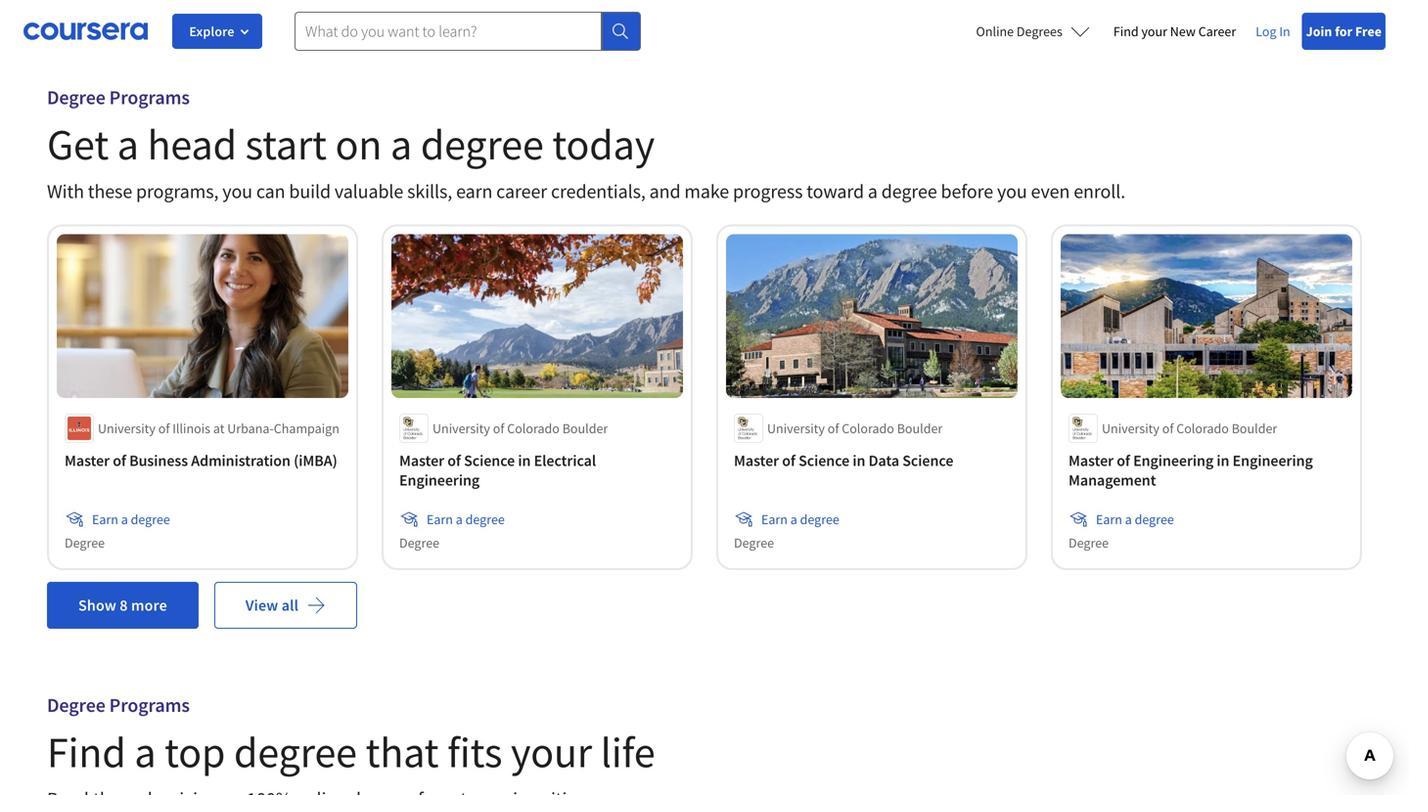 Task type: locate. For each thing, give the bounding box(es) containing it.
0 horizontal spatial find
[[47, 726, 126, 780]]

3 university of colorado boulder from the left
[[1102, 420, 1278, 438]]

earn a degree for master of business administration (imba)
[[92, 511, 170, 529]]

earn a degree
[[92, 511, 170, 529], [427, 511, 505, 529], [762, 511, 840, 529], [1097, 511, 1175, 529]]

3 university from the left
[[768, 420, 825, 438]]

2 earn from the left
[[427, 511, 453, 529]]

earn a degree down business
[[92, 511, 170, 529]]

show 8 more button
[[47, 583, 199, 630]]

2 university from the left
[[433, 420, 490, 438]]

your
[[1142, 23, 1168, 40], [511, 726, 592, 780]]

programs inside the degree programs get a head start on a degree today with these programs, you can build valuable skills, earn career credentials, and make progress toward a degree before you even enroll.
[[109, 85, 190, 110]]

earn for master of science in electrical engineering
[[427, 511, 453, 529]]

master inside master of engineering in engineering management
[[1069, 451, 1114, 471]]

2 colorado from the left
[[842, 420, 895, 438]]

in for data
[[853, 451, 866, 471]]

1 in from the left
[[518, 451, 531, 471]]

boulder
[[563, 420, 608, 438], [897, 420, 943, 438], [1232, 420, 1278, 438]]

earn a degree down master of science in electrical engineering
[[427, 511, 505, 529]]

data
[[869, 451, 900, 471]]

more
[[131, 596, 167, 616]]

0 horizontal spatial engineering
[[399, 471, 480, 491]]

new
[[1171, 23, 1196, 40]]

on
[[335, 117, 382, 171]]

you left can
[[223, 179, 253, 204]]

0 horizontal spatial science
[[464, 451, 515, 471]]

3 earn from the left
[[762, 511, 788, 529]]

3 colorado from the left
[[1177, 420, 1230, 438]]

master of science in data science
[[734, 451, 954, 471]]

1 colorado from the left
[[507, 420, 560, 438]]

top
[[165, 726, 226, 780]]

university up management
[[1102, 420, 1160, 438]]

show
[[78, 596, 116, 616]]

a
[[117, 117, 139, 171], [391, 117, 412, 171], [868, 179, 878, 204], [121, 511, 128, 529], [456, 511, 463, 529], [791, 511, 798, 529], [1126, 511, 1133, 529], [134, 726, 156, 780]]

0 horizontal spatial you
[[223, 179, 253, 204]]

0 horizontal spatial your
[[511, 726, 592, 780]]

enroll.
[[1074, 179, 1126, 204]]

earn a degree down master of science in data science
[[762, 511, 840, 529]]

2 in from the left
[[853, 451, 866, 471]]

your left life
[[511, 726, 592, 780]]

log
[[1256, 23, 1277, 40]]

2 horizontal spatial boulder
[[1232, 420, 1278, 438]]

these
[[88, 179, 132, 204]]

boulder up electrical
[[563, 420, 608, 438]]

a up 8
[[121, 511, 128, 529]]

3 in from the left
[[1217, 451, 1230, 471]]

1 horizontal spatial university of colorado boulder
[[768, 420, 943, 438]]

champaign
[[274, 420, 340, 438]]

university up business
[[98, 420, 156, 438]]

career
[[497, 179, 547, 204]]

degree
[[47, 85, 106, 110], [65, 535, 105, 552], [399, 535, 440, 552], [734, 535, 774, 552], [1069, 535, 1109, 552], [47, 694, 106, 718]]

1 horizontal spatial science
[[799, 451, 850, 471]]

1 vertical spatial find
[[47, 726, 126, 780]]

2 horizontal spatial colorado
[[1177, 420, 1230, 438]]

master of science in electrical engineering
[[399, 451, 596, 491]]

your left the new
[[1142, 23, 1168, 40]]

degree
[[421, 117, 544, 171], [882, 179, 938, 204], [131, 511, 170, 529], [466, 511, 505, 529], [800, 511, 840, 529], [1135, 511, 1175, 529], [234, 726, 357, 780]]

progress
[[733, 179, 803, 204]]

join for free link
[[1303, 13, 1386, 50]]

you
[[223, 179, 253, 204], [998, 179, 1028, 204]]

urbana-
[[227, 420, 274, 438]]

science inside master of science in electrical engineering
[[464, 451, 515, 471]]

in inside master of engineering in engineering management
[[1217, 451, 1230, 471]]

2 horizontal spatial university of colorado boulder
[[1102, 420, 1278, 438]]

master inside master of science in electrical engineering
[[399, 451, 445, 471]]

1 science from the left
[[464, 451, 515, 471]]

1 horizontal spatial colorado
[[842, 420, 895, 438]]

3 science from the left
[[903, 451, 954, 471]]

1 horizontal spatial in
[[853, 451, 866, 471]]

1 horizontal spatial your
[[1142, 23, 1168, 40]]

8
[[120, 596, 128, 616]]

0 vertical spatial find
[[1114, 23, 1139, 40]]

find
[[1114, 23, 1139, 40], [47, 726, 126, 780]]

1 horizontal spatial find
[[1114, 23, 1139, 40]]

programs up top
[[109, 694, 190, 718]]

earn down management
[[1097, 511, 1123, 529]]

management
[[1069, 471, 1157, 491]]

explore button
[[172, 14, 262, 49]]

1 horizontal spatial boulder
[[897, 420, 943, 438]]

view
[[246, 596, 278, 616]]

science for data
[[799, 451, 850, 471]]

university of colorado boulder
[[433, 420, 608, 438], [768, 420, 943, 438], [1102, 420, 1278, 438]]

credentials,
[[551, 179, 646, 204]]

university of colorado boulder up master of science in electrical engineering link
[[433, 420, 608, 438]]

master for master of science in data science
[[734, 451, 779, 471]]

science for electrical
[[464, 451, 515, 471]]

3 master from the left
[[734, 451, 779, 471]]

master for master of business administration (imba)
[[65, 451, 110, 471]]

degree for master of business administration (imba)
[[65, 535, 105, 552]]

0 horizontal spatial university of colorado boulder
[[433, 420, 608, 438]]

in inside master of science in electrical engineering
[[518, 451, 531, 471]]

all
[[282, 596, 299, 616]]

degree inside degree programs find a top degree that fits your life
[[47, 694, 106, 718]]

earn down master of science in electrical engineering
[[427, 511, 453, 529]]

toward
[[807, 179, 864, 204]]

a left top
[[134, 726, 156, 780]]

find inside degree programs find a top degree that fits your life
[[47, 726, 126, 780]]

2 earn a degree from the left
[[427, 511, 505, 529]]

earn a degree down management
[[1097, 511, 1175, 529]]

of inside master of science in electrical engineering
[[448, 451, 461, 471]]

science left data
[[799, 451, 850, 471]]

3 earn a degree from the left
[[762, 511, 840, 529]]

2 science from the left
[[799, 451, 850, 471]]

earn down master of science in data science
[[762, 511, 788, 529]]

make
[[685, 179, 729, 204]]

science right data
[[903, 451, 954, 471]]

electrical
[[534, 451, 596, 471]]

university of colorado boulder up master of engineering in engineering management at the bottom right
[[1102, 420, 1278, 438]]

1 university of colorado boulder from the left
[[433, 420, 608, 438]]

with
[[47, 179, 84, 204]]

1 horizontal spatial you
[[998, 179, 1028, 204]]

boulder up data
[[897, 420, 943, 438]]

head
[[147, 117, 237, 171]]

1 vertical spatial your
[[511, 726, 592, 780]]

2 horizontal spatial in
[[1217, 451, 1230, 471]]

boulder up master of engineering in engineering management "link"
[[1232, 420, 1278, 438]]

0 horizontal spatial colorado
[[507, 420, 560, 438]]

at
[[213, 420, 225, 438]]

colorado up master of science in data science link
[[842, 420, 895, 438]]

master
[[65, 451, 110, 471], [399, 451, 445, 471], [734, 451, 779, 471], [1069, 451, 1114, 471]]

0 vertical spatial programs
[[109, 85, 190, 110]]

4 university from the left
[[1102, 420, 1160, 438]]

build
[[289, 179, 331, 204]]

university of colorado boulder for engineering
[[1102, 420, 1278, 438]]

engineering
[[1134, 451, 1214, 471], [1233, 451, 1314, 471], [399, 471, 480, 491]]

join
[[1307, 23, 1333, 40]]

university
[[98, 420, 156, 438], [433, 420, 490, 438], [768, 420, 825, 438], [1102, 420, 1160, 438]]

university of colorado boulder up master of science in data science
[[768, 420, 943, 438]]

master for master of engineering in engineering management
[[1069, 451, 1114, 471]]

1 vertical spatial programs
[[109, 694, 190, 718]]

life
[[601, 726, 656, 780]]

1 earn a degree from the left
[[92, 511, 170, 529]]

in for engineering
[[1217, 451, 1230, 471]]

What do you want to learn? text field
[[295, 12, 602, 51]]

1 earn from the left
[[92, 511, 118, 529]]

earn up show
[[92, 511, 118, 529]]

4 earn from the left
[[1097, 511, 1123, 529]]

explore
[[189, 23, 235, 40]]

1 master from the left
[[65, 451, 110, 471]]

colorado
[[507, 420, 560, 438], [842, 420, 895, 438], [1177, 420, 1230, 438]]

programs for top
[[109, 694, 190, 718]]

2 you from the left
[[998, 179, 1028, 204]]

2 programs from the top
[[109, 694, 190, 718]]

online degrees button
[[961, 10, 1106, 53]]

in
[[518, 451, 531, 471], [853, 451, 866, 471], [1217, 451, 1230, 471]]

you left even
[[998, 179, 1028, 204]]

join for free
[[1307, 23, 1382, 40]]

degree inside the degree programs get a head start on a degree today with these programs, you can build valuable skills, earn career credentials, and make progress toward a degree before you even enroll.
[[47, 85, 106, 110]]

illinois
[[173, 420, 211, 438]]

boulder for data
[[897, 420, 943, 438]]

colorado up master of engineering in engineering management "link"
[[1177, 420, 1230, 438]]

log in link
[[1245, 20, 1303, 43]]

1 university from the left
[[98, 420, 156, 438]]

university up master of science in electrical engineering
[[433, 420, 490, 438]]

university up master of science in data science
[[768, 420, 825, 438]]

science
[[464, 451, 515, 471], [799, 451, 850, 471], [903, 451, 954, 471]]

in for electrical
[[518, 451, 531, 471]]

1 boulder from the left
[[563, 420, 608, 438]]

degree programs find a top degree that fits your life
[[47, 694, 656, 780]]

programs inside degree programs find a top degree that fits your life
[[109, 694, 190, 718]]

earn a degree for master of science in data science
[[762, 511, 840, 529]]

university of colorado boulder for data
[[768, 420, 943, 438]]

your inside degree programs find a top degree that fits your life
[[511, 726, 592, 780]]

colorado up master of science in electrical engineering link
[[507, 420, 560, 438]]

find your new career link
[[1106, 14, 1245, 49]]

science left electrical
[[464, 451, 515, 471]]

find your new career
[[1114, 23, 1237, 40]]

2 master from the left
[[399, 451, 445, 471]]

1 you from the left
[[223, 179, 253, 204]]

programs
[[109, 85, 190, 110], [109, 694, 190, 718]]

3 boulder from the left
[[1232, 420, 1278, 438]]

master of engineering in engineering management
[[1069, 451, 1314, 491]]

4 earn a degree from the left
[[1097, 511, 1175, 529]]

of
[[158, 420, 170, 438], [493, 420, 505, 438], [828, 420, 839, 438], [1163, 420, 1174, 438], [113, 451, 126, 471], [448, 451, 461, 471], [782, 451, 796, 471], [1117, 451, 1131, 471]]

0 horizontal spatial boulder
[[563, 420, 608, 438]]

earn
[[92, 511, 118, 529], [427, 511, 453, 529], [762, 511, 788, 529], [1097, 511, 1123, 529]]

2 university of colorado boulder from the left
[[768, 420, 943, 438]]

master of business administration (imba)
[[65, 451, 338, 471]]

2 boulder from the left
[[897, 420, 943, 438]]

2 horizontal spatial science
[[903, 451, 954, 471]]

1 programs from the top
[[109, 85, 190, 110]]

4 master from the left
[[1069, 451, 1114, 471]]

None search field
[[295, 12, 641, 51]]

0 vertical spatial your
[[1142, 23, 1168, 40]]

programs up head
[[109, 85, 190, 110]]

0 horizontal spatial in
[[518, 451, 531, 471]]



Task type: describe. For each thing, give the bounding box(es) containing it.
that
[[366, 726, 439, 780]]

a right on
[[391, 117, 412, 171]]

and
[[650, 179, 681, 204]]

boulder for engineering
[[1232, 420, 1278, 438]]

degrees
[[1017, 23, 1063, 40]]

earn for master of business administration (imba)
[[92, 511, 118, 529]]

business
[[129, 451, 188, 471]]

start
[[245, 117, 327, 171]]

skills,
[[407, 179, 453, 204]]

degree programs get a head start on a degree today with these programs, you can build valuable skills, earn career credentials, and make progress toward a degree before you even enroll.
[[47, 85, 1126, 204]]

can
[[256, 179, 285, 204]]

online
[[977, 23, 1014, 40]]

master of science in data science link
[[734, 451, 1010, 471]]

before
[[941, 179, 994, 204]]

university for master of science in electrical engineering
[[433, 420, 490, 438]]

university of illinois at urbana-champaign
[[98, 420, 340, 438]]

coursera image
[[23, 16, 148, 47]]

2 horizontal spatial engineering
[[1233, 451, 1314, 471]]

programs for head
[[109, 85, 190, 110]]

show 8 more
[[78, 596, 167, 616]]

view all link
[[214, 583, 357, 630]]

fits
[[448, 726, 503, 780]]

your inside find your new career link
[[1142, 23, 1168, 40]]

earn a degree for master of engineering in engineering management
[[1097, 511, 1175, 529]]

colorado for engineering
[[1177, 420, 1230, 438]]

degree inside degree programs find a top degree that fits your life
[[234, 726, 357, 780]]

valuable
[[335, 179, 404, 204]]

a down master of science in electrical engineering
[[456, 511, 463, 529]]

degree for master of science in data science
[[734, 535, 774, 552]]

university for master of business administration (imba)
[[98, 420, 156, 438]]

master for master of science in electrical engineering
[[399, 451, 445, 471]]

university of colorado boulder for electrical
[[433, 420, 608, 438]]

of inside master of engineering in engineering management
[[1117, 451, 1131, 471]]

colorado for electrical
[[507, 420, 560, 438]]

online degrees
[[977, 23, 1063, 40]]

earn a degree for master of science in electrical engineering
[[427, 511, 505, 529]]

a inside degree programs find a top degree that fits your life
[[134, 726, 156, 780]]

career
[[1199, 23, 1237, 40]]

a down management
[[1126, 511, 1133, 529]]

log in
[[1256, 23, 1291, 40]]

boulder for electrical
[[563, 420, 608, 438]]

master of business administration (imba) link
[[65, 451, 341, 471]]

university for master of engineering in engineering management
[[1102, 420, 1160, 438]]

for
[[1336, 23, 1353, 40]]

(imba)
[[294, 451, 338, 471]]

master of engineering in engineering management link
[[1069, 451, 1345, 491]]

master of science in electrical engineering link
[[399, 451, 676, 491]]

1 horizontal spatial engineering
[[1134, 451, 1214, 471]]

earn for master of science in data science
[[762, 511, 788, 529]]

get
[[47, 117, 109, 171]]

degree for master of science in electrical engineering
[[399, 535, 440, 552]]

even
[[1031, 179, 1070, 204]]

university for master of science in data science
[[768, 420, 825, 438]]

a right toward
[[868, 179, 878, 204]]

free
[[1356, 23, 1382, 40]]

collection element
[[35, 52, 1375, 661]]

colorado for data
[[842, 420, 895, 438]]

degree for master of engineering in engineering management
[[1069, 535, 1109, 552]]

a down master of science in data science
[[791, 511, 798, 529]]

today
[[553, 117, 655, 171]]

programs,
[[136, 179, 219, 204]]

view all
[[246, 596, 299, 616]]

a right get
[[117, 117, 139, 171]]

administration
[[191, 451, 291, 471]]

engineering inside master of science in electrical engineering
[[399, 471, 480, 491]]

earn for master of engineering in engineering management
[[1097, 511, 1123, 529]]

in
[[1280, 23, 1291, 40]]

earn
[[456, 179, 493, 204]]



Task type: vqa. For each thing, say whether or not it's contained in the screenshot.


